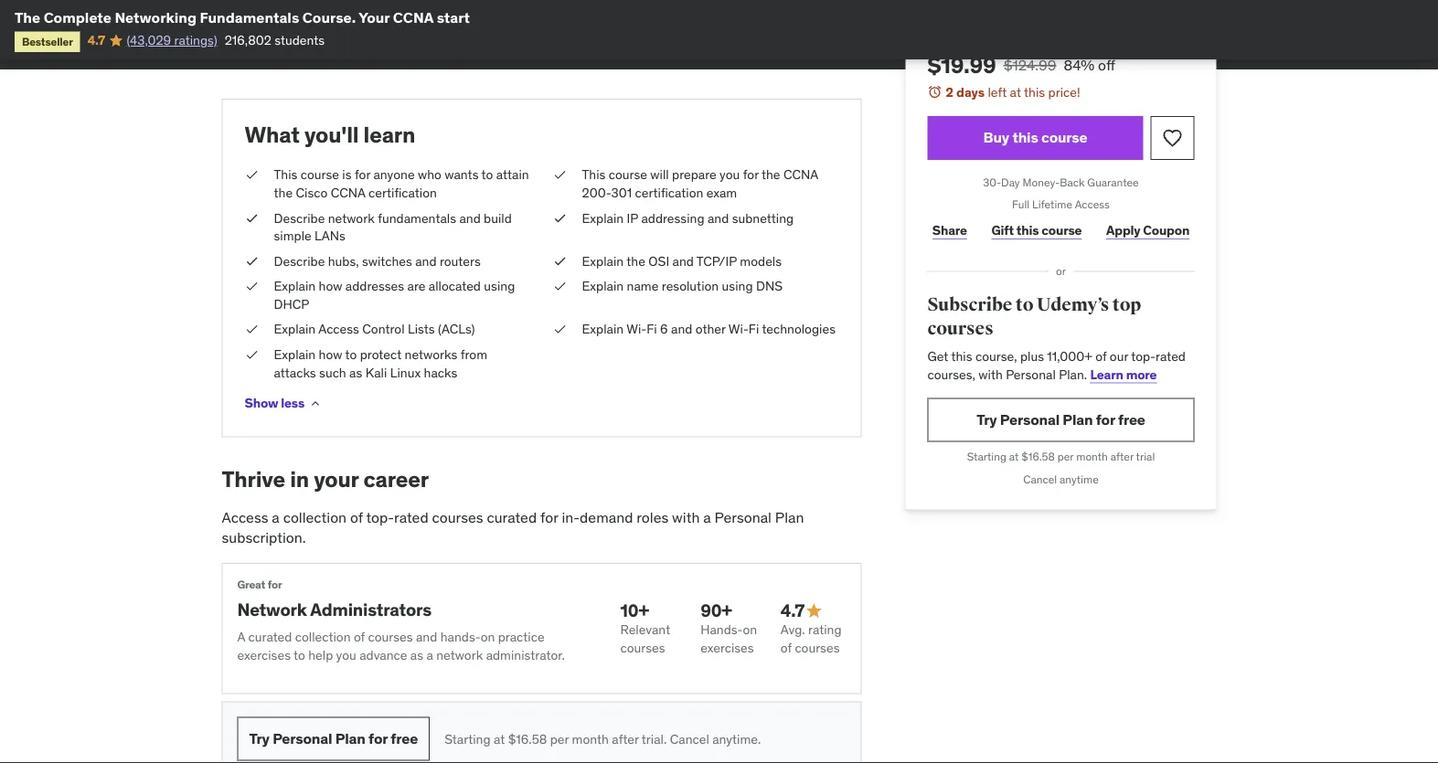 Task type: vqa. For each thing, say whether or not it's contained in the screenshot.
"Brief"
no



Task type: locate. For each thing, give the bounding box(es) containing it.
1 horizontal spatial this
[[582, 166, 606, 183]]

0 horizontal spatial try personal plan for free link
[[237, 717, 430, 761]]

after inside thrive in your career element
[[612, 731, 639, 747]]

1 fi from the left
[[647, 321, 657, 338]]

$16.58 inside thrive in your career element
[[508, 731, 547, 747]]

dhcp
[[274, 296, 309, 312]]

0 horizontal spatial 4.7
[[88, 32, 105, 48]]

with right roles
[[672, 508, 700, 527]]

1 horizontal spatial you
[[720, 166, 740, 183]]

1 horizontal spatial wi-
[[729, 321, 749, 338]]

1 vertical spatial plan
[[775, 508, 804, 527]]

course inside this course is for anyone who wants to attain the cisco ccna certification
[[301, 166, 339, 183]]

2 certification from the left
[[635, 184, 704, 201]]

ccna up 'subnetting'
[[784, 166, 818, 183]]

personal inside get this course, plus 11,000+ of our top-rated courses, with personal plan.
[[1006, 366, 1056, 383]]

on left practice
[[481, 629, 495, 646]]

per up anytime
[[1058, 450, 1074, 464]]

the inside this course is for anyone who wants to attain the cisco ccna certification
[[274, 184, 293, 201]]

explain left name
[[582, 278, 624, 294]]

and inside describe network fundamentals and build simple lans
[[459, 210, 481, 226]]

collection down thrive in your career
[[283, 508, 347, 527]]

1 vertical spatial rated
[[394, 508, 429, 527]]

2 fi from the left
[[749, 321, 759, 338]]

month left trial.
[[572, 731, 609, 747]]

anytime
[[1060, 473, 1099, 487]]

per inside starting at $16.58 per month after trial cancel anytime
[[1058, 450, 1074, 464]]

explain for explain how addresses are allocated using dhcp
[[274, 278, 316, 294]]

1 horizontal spatial with
[[979, 366, 1003, 383]]

of down your
[[350, 508, 363, 527]]

a
[[272, 508, 280, 527], [703, 508, 711, 527], [427, 647, 433, 663]]

describe inside describe network fundamentals and build simple lans
[[274, 210, 325, 226]]

1 vertical spatial free
[[391, 730, 418, 748]]

wi-
[[627, 321, 647, 338], [729, 321, 749, 338]]

learn more
[[1091, 366, 1157, 383]]

xsmall image for explain access control lists (acls)
[[245, 321, 259, 339]]

2 how from the top
[[319, 346, 342, 363]]

30-
[[983, 175, 1001, 189]]

great
[[237, 578, 265, 592]]

1 horizontal spatial per
[[1058, 450, 1074, 464]]

cancel inside starting at $16.58 per month after trial cancel anytime
[[1024, 473, 1057, 487]]

exercises
[[701, 640, 754, 656], [237, 647, 291, 663]]

0 vertical spatial describe
[[274, 210, 325, 226]]

the inside the this course will prepare you for the ccna 200-301 certification exam
[[762, 166, 781, 183]]

this right buy
[[1013, 128, 1039, 147]]

simple
[[274, 228, 312, 244]]

course up back at the right of page
[[1042, 128, 1088, 147]]

personal down 'plus'
[[1006, 366, 1056, 383]]

0 vertical spatial try
[[977, 411, 997, 429]]

xsmall image for explain wi-fi 6 and other wi-fi technologies
[[553, 321, 567, 339]]

explain for explain the osi and tcp/ip models
[[582, 253, 624, 269]]

describe down simple
[[274, 253, 325, 269]]

access inside the 30-day money-back guarantee full lifetime access
[[1075, 198, 1110, 212]]

$16.58 for starting at $16.58 per month after trial. cancel anytime.
[[508, 731, 547, 747]]

1 horizontal spatial after
[[1111, 450, 1134, 464]]

collection
[[283, 508, 347, 527], [295, 629, 351, 646]]

2 horizontal spatial the
[[762, 166, 781, 183]]

$16.58
[[1022, 450, 1055, 464], [508, 731, 547, 747]]

in-
[[562, 508, 580, 527]]

this
[[1024, 84, 1045, 100], [1013, 128, 1039, 147], [1017, 222, 1039, 239], [951, 348, 973, 365]]

0 horizontal spatial rated
[[394, 508, 429, 527]]

explain up the dhcp
[[274, 278, 316, 294]]

0 vertical spatial access
[[1075, 198, 1110, 212]]

what
[[245, 121, 300, 148]]

curated inside access a collection of top-rated courses curated for in-demand roles with a personal plan subscription.
[[487, 508, 537, 527]]

explain down the dhcp
[[274, 321, 316, 338]]

control
[[362, 321, 405, 338]]

0 vertical spatial how
[[319, 278, 342, 294]]

personal down help
[[273, 730, 332, 748]]

2 vertical spatial at
[[494, 731, 505, 747]]

for right is on the top of page
[[355, 166, 370, 183]]

to left 'udemy's'
[[1016, 294, 1034, 317]]

top- down career
[[366, 508, 394, 527]]

0 horizontal spatial exercises
[[237, 647, 291, 663]]

4.7
[[88, 32, 105, 48], [781, 600, 805, 622]]

1 vertical spatial with
[[672, 508, 700, 527]]

after
[[1111, 450, 1134, 464], [612, 731, 639, 747]]

0 vertical spatial $16.58
[[1022, 450, 1055, 464]]

on
[[743, 622, 757, 638], [481, 629, 495, 646]]

0 vertical spatial with
[[979, 366, 1003, 383]]

0 horizontal spatial a
[[272, 508, 280, 527]]

0 vertical spatial rated
[[1156, 348, 1186, 365]]

rated inside access a collection of top-rated courses curated for in-demand roles with a personal plan subscription.
[[394, 508, 429, 527]]

access down back at the right of page
[[1075, 198, 1110, 212]]

30-day money-back guarantee full lifetime access
[[983, 175, 1139, 212]]

1 using from the left
[[484, 278, 515, 294]]

and
[[459, 210, 481, 226], [708, 210, 729, 226], [415, 253, 437, 269], [673, 253, 694, 269], [671, 321, 693, 338], [416, 629, 437, 646]]

2 vertical spatial plan
[[335, 730, 366, 748]]

thrive in your career element
[[222, 466, 862, 764]]

exercises inside 'great for network administrators a curated collection of courses and hands-on practice exercises to help you advance as a network administrator.'
[[237, 647, 291, 663]]

the left cisco
[[274, 184, 293, 201]]

curated down network
[[248, 629, 292, 646]]

access up the subscription.
[[222, 508, 268, 527]]

price!
[[1048, 84, 1081, 100]]

0 horizontal spatial as
[[349, 364, 362, 381]]

1 horizontal spatial month
[[1077, 450, 1108, 464]]

addressing
[[641, 210, 705, 226]]

are
[[407, 278, 426, 294]]

(43,029 ratings)
[[127, 32, 217, 48]]

1 horizontal spatial a
[[427, 647, 433, 663]]

0 horizontal spatial access
[[222, 508, 268, 527]]

to up such
[[345, 346, 357, 363]]

0 horizontal spatial try
[[249, 730, 270, 748]]

xsmall image for explain ip addressing and subnetting
[[553, 209, 567, 227]]

wishlist image
[[1162, 127, 1184, 149]]

try personal plan for free down plan.
[[977, 411, 1146, 429]]

top- up more
[[1131, 348, 1156, 365]]

0 vertical spatial per
[[1058, 450, 1074, 464]]

networks
[[405, 346, 458, 363]]

0 vertical spatial free
[[1118, 411, 1146, 429]]

explain for explain name resolution using dns
[[582, 278, 624, 294]]

for left in-
[[540, 508, 558, 527]]

avg.
[[781, 622, 805, 638]]

course inside button
[[1042, 128, 1088, 147]]

4.7 up avg.
[[781, 600, 805, 622]]

wi- left 6
[[627, 321, 647, 338]]

attain
[[496, 166, 529, 183]]

after left trial.
[[612, 731, 639, 747]]

left
[[988, 84, 1007, 100]]

1 describe from the top
[[274, 210, 325, 226]]

1 vertical spatial collection
[[295, 629, 351, 646]]

0 horizontal spatial month
[[572, 731, 609, 747]]

0 vertical spatial try personal plan for free link
[[928, 398, 1195, 442]]

of inside get this course, plus 11,000+ of our top-rated courses, with personal plan.
[[1096, 348, 1107, 365]]

explain inside the explain how to protect networks from attacks such as kali linux hacks
[[274, 346, 316, 363]]

and up are
[[415, 253, 437, 269]]

ccna down is on the top of page
[[331, 184, 366, 201]]

1 vertical spatial $16.58
[[508, 731, 547, 747]]

1 horizontal spatial try personal plan for free link
[[928, 398, 1195, 442]]

explain for explain wi-fi 6 and other wi-fi technologies
[[582, 321, 624, 338]]

describe up simple
[[274, 210, 325, 226]]

demand
[[580, 508, 633, 527]]

0 horizontal spatial starting
[[445, 731, 491, 747]]

0 horizontal spatial per
[[550, 731, 569, 747]]

2 horizontal spatial access
[[1075, 198, 1110, 212]]

1 horizontal spatial starting
[[967, 450, 1007, 464]]

access up such
[[318, 321, 359, 338]]

1 horizontal spatial as
[[410, 647, 423, 663]]

and left build
[[459, 210, 481, 226]]

xsmall image
[[222, 17, 236, 31], [553, 166, 567, 184], [245, 209, 259, 227], [553, 209, 567, 227], [245, 252, 259, 270], [553, 278, 567, 295], [245, 321, 259, 339], [245, 346, 259, 364]]

$19.99
[[928, 51, 996, 79]]

fi right the other
[[749, 321, 759, 338]]

free up trial
[[1118, 411, 1146, 429]]

this up cisco
[[274, 166, 298, 183]]

4.7 inside thrive in your career element
[[781, 600, 805, 622]]

ccna right the your
[[393, 8, 434, 27]]

a right advance
[[427, 647, 433, 663]]

you right help
[[336, 647, 356, 663]]

1 vertical spatial month
[[572, 731, 609, 747]]

of left our
[[1096, 348, 1107, 365]]

per inside thrive in your career element
[[550, 731, 569, 747]]

using left the dns
[[722, 278, 753, 294]]

1 horizontal spatial the
[[627, 253, 646, 269]]

plus
[[1020, 348, 1044, 365]]

this up 200-
[[582, 166, 606, 183]]

courses inside access a collection of top-rated courses curated for in-demand roles with a personal plan subscription.
[[432, 508, 483, 527]]

starting at $16.58 per month after trial. cancel anytime.
[[445, 731, 761, 747]]

using right allocated
[[484, 278, 515, 294]]

try personal plan for free
[[977, 411, 1146, 429], [249, 730, 418, 748]]

ccna
[[393, 8, 434, 27], [784, 166, 818, 183], [331, 184, 366, 201]]

$19.99 $124.99 84% off
[[928, 51, 1116, 79]]

try for rightmost the try personal plan for free link
[[977, 411, 997, 429]]

0 horizontal spatial using
[[484, 278, 515, 294]]

this inside the this course will prepare you for the ccna 200-301 certification exam
[[582, 166, 606, 183]]

and for subnetting
[[708, 210, 729, 226]]

xsmall image
[[245, 166, 259, 184], [553, 252, 567, 270], [245, 278, 259, 295], [553, 321, 567, 339], [308, 396, 323, 411]]

as right advance
[[410, 647, 423, 663]]

this for this course will prepare you for the ccna 200-301 certification exam
[[582, 166, 606, 183]]

learn
[[364, 121, 415, 148]]

as inside the explain how to protect networks from attacks such as kali linux hacks
[[349, 364, 362, 381]]

this
[[274, 166, 298, 183], [582, 166, 606, 183]]

starting inside thrive in your career element
[[445, 731, 491, 747]]

exercises down a
[[237, 647, 291, 663]]

per down administrator.
[[550, 731, 569, 747]]

free down advance
[[391, 730, 418, 748]]

0 horizontal spatial after
[[612, 731, 639, 747]]

lists
[[408, 321, 435, 338]]

for inside this course is for anyone who wants to attain the cisco ccna certification
[[355, 166, 370, 183]]

get
[[928, 348, 949, 365]]

as
[[349, 364, 362, 381], [410, 647, 423, 663]]

after left trial
[[1111, 450, 1134, 464]]

1 vertical spatial top-
[[366, 508, 394, 527]]

complete
[[44, 8, 111, 27]]

this right the gift at top
[[1017, 222, 1039, 239]]

certification
[[369, 184, 437, 201], [635, 184, 704, 201]]

free inside thrive in your career element
[[391, 730, 418, 748]]

network down hands- at the bottom left
[[436, 647, 483, 663]]

network up lans on the left top of the page
[[328, 210, 375, 226]]

1 vertical spatial at
[[1009, 450, 1019, 464]]

last updated 11/2023
[[244, 15, 369, 32]]

course down 'lifetime'
[[1042, 222, 1082, 239]]

network
[[328, 210, 375, 226], [436, 647, 483, 663]]

1 horizontal spatial try personal plan for free
[[977, 411, 1146, 429]]

try inside thrive in your career element
[[249, 730, 270, 748]]

tab list
[[906, 0, 1069, 36]]

and left hands- at the bottom left
[[416, 629, 437, 646]]

1 horizontal spatial cancel
[[1024, 473, 1057, 487]]

fi left 6
[[647, 321, 657, 338]]

plan
[[1063, 411, 1093, 429], [775, 508, 804, 527], [335, 730, 366, 748]]

cancel inside thrive in your career element
[[670, 731, 709, 747]]

on left avg.
[[743, 622, 757, 638]]

updated
[[271, 15, 319, 32]]

collection inside 'great for network administrators a curated collection of courses and hands-on practice exercises to help you advance as a network administrator.'
[[295, 629, 351, 646]]

1 vertical spatial try
[[249, 730, 270, 748]]

this up courses,
[[951, 348, 973, 365]]

subnetting
[[732, 210, 794, 226]]

try personal plan for free down help
[[249, 730, 418, 748]]

1 vertical spatial access
[[318, 321, 359, 338]]

how inside explain how addresses are allocated using dhcp
[[319, 278, 342, 294]]

rated
[[1156, 348, 1186, 365], [394, 508, 429, 527]]

$16.58 inside starting at $16.58 per month after trial cancel anytime
[[1022, 450, 1055, 464]]

of down avg.
[[781, 640, 792, 656]]

1 vertical spatial you
[[336, 647, 356, 663]]

for down advance
[[369, 730, 388, 748]]

1 certification from the left
[[369, 184, 437, 201]]

1 horizontal spatial on
[[743, 622, 757, 638]]

how up such
[[319, 346, 342, 363]]

try personal plan for free link down help
[[237, 717, 430, 761]]

personal right roles
[[715, 508, 772, 527]]

1 horizontal spatial rated
[[1156, 348, 1186, 365]]

show less
[[245, 395, 305, 412]]

collection up help
[[295, 629, 351, 646]]

try personal plan for free link down plan.
[[928, 398, 1195, 442]]

access inside access a collection of top-rated courses curated for in-demand roles with a personal plan subscription.
[[222, 508, 268, 527]]

0 horizontal spatial with
[[672, 508, 700, 527]]

show
[[245, 395, 278, 412]]

on inside 90+ hands-on exercises
[[743, 622, 757, 638]]

of up advance
[[354, 629, 365, 646]]

1 horizontal spatial curated
[[487, 508, 537, 527]]

personal inside access a collection of top-rated courses curated for in-demand roles with a personal plan subscription.
[[715, 508, 772, 527]]

or
[[1056, 264, 1066, 278]]

certification down the will
[[635, 184, 704, 201]]

4.7 down complete
[[88, 32, 105, 48]]

explain name resolution using dns
[[582, 278, 783, 294]]

this course is for anyone who wants to attain the cisco ccna certification
[[274, 166, 529, 201]]

0 vertical spatial starting
[[967, 450, 1007, 464]]

day
[[1001, 175, 1020, 189]]

of inside avg. rating of courses
[[781, 640, 792, 656]]

course up cisco
[[301, 166, 339, 183]]

1 vertical spatial try personal plan for free link
[[237, 717, 430, 761]]

month inside starting at $16.58 per month after trial cancel anytime
[[1077, 450, 1108, 464]]

6
[[660, 321, 668, 338]]

2 vertical spatial access
[[222, 508, 268, 527]]

0 horizontal spatial curated
[[248, 629, 292, 646]]

rated down career
[[394, 508, 429, 527]]

share
[[933, 222, 967, 239]]

1 vertical spatial ccna
[[784, 166, 818, 183]]

will
[[651, 166, 669, 183]]

1 vertical spatial describe
[[274, 253, 325, 269]]

1 vertical spatial as
[[410, 647, 423, 663]]

this inside this course is for anyone who wants to attain the cisco ccna certification
[[274, 166, 298, 183]]

try for the bottommost the try personal plan for free link
[[249, 730, 270, 748]]

course.
[[303, 8, 356, 27]]

explain up "attacks"
[[274, 346, 316, 363]]

last
[[244, 15, 268, 32]]

after inside starting at $16.58 per month after trial cancel anytime
[[1111, 450, 1134, 464]]

how inside the explain how to protect networks from attacks such as kali linux hacks
[[319, 346, 342, 363]]

at inside thrive in your career element
[[494, 731, 505, 747]]

describe for describe hubs, switches and routers
[[274, 253, 325, 269]]

help
[[308, 647, 333, 663]]

xsmall image inside show less button
[[308, 396, 323, 411]]

share button
[[928, 213, 972, 249]]

0 vertical spatial network
[[328, 210, 375, 226]]

cancel left anytime
[[1024, 473, 1057, 487]]

1 horizontal spatial access
[[318, 321, 359, 338]]

and down exam
[[708, 210, 729, 226]]

0 horizontal spatial you
[[336, 647, 356, 663]]

start
[[437, 8, 470, 27]]

xsmall image for explain the osi and tcp/ip models
[[553, 252, 567, 270]]

build
[[484, 210, 512, 226]]

the up 'subnetting'
[[762, 166, 781, 183]]

0 vertical spatial try personal plan for free
[[977, 411, 1146, 429]]

1 vertical spatial per
[[550, 731, 569, 747]]

explain access control lists (acls)
[[274, 321, 475, 338]]

1 vertical spatial the
[[274, 184, 293, 201]]

1 vertical spatial starting
[[445, 731, 491, 747]]

subscription.
[[222, 529, 306, 548]]

trial
[[1136, 450, 1155, 464]]

wi- right the other
[[729, 321, 749, 338]]

1 horizontal spatial exercises
[[701, 640, 754, 656]]

this inside get this course, plus 11,000+ of our top-rated courses, with personal plan.
[[951, 348, 973, 365]]

explain left the osi
[[582, 253, 624, 269]]

1 horizontal spatial 4.7
[[781, 600, 805, 622]]

network administrators link
[[237, 599, 432, 620]]

1 vertical spatial 4.7
[[781, 600, 805, 622]]

0 horizontal spatial fi
[[647, 321, 657, 338]]

as left kali
[[349, 364, 362, 381]]

1 horizontal spatial certification
[[635, 184, 704, 201]]

rated inside get this course, plus 11,000+ of our top-rated courses, with personal plan.
[[1156, 348, 1186, 365]]

1 horizontal spatial plan
[[775, 508, 804, 527]]

show less button
[[245, 385, 323, 422]]

2 vertical spatial ccna
[[331, 184, 366, 201]]

0 horizontal spatial ccna
[[331, 184, 366, 201]]

0 vertical spatial top-
[[1131, 348, 1156, 365]]

buy this course button
[[928, 116, 1144, 160]]

networking
[[115, 8, 197, 27]]

0 horizontal spatial this
[[274, 166, 298, 183]]

to left help
[[294, 647, 305, 663]]

1 horizontal spatial free
[[1118, 411, 1146, 429]]

for up 'subnetting'
[[743, 166, 759, 183]]

0 horizontal spatial $16.58
[[508, 731, 547, 747]]

exercises down hands-
[[701, 640, 754, 656]]

(43,029
[[127, 32, 171, 48]]

try personal plan for free inside thrive in your career element
[[249, 730, 418, 748]]

with down course,
[[979, 366, 1003, 383]]

0 vertical spatial as
[[349, 364, 362, 381]]

for down learn
[[1096, 411, 1115, 429]]

1 vertical spatial how
[[319, 346, 342, 363]]

starting for starting at $16.58 per month after trial. cancel anytime.
[[445, 731, 491, 747]]

0 vertical spatial curated
[[487, 508, 537, 527]]

1 horizontal spatial try
[[977, 411, 997, 429]]

full
[[1012, 198, 1030, 212]]

a up the subscription.
[[272, 508, 280, 527]]

2 describe from the top
[[274, 253, 325, 269]]

explain inside explain how addresses are allocated using dhcp
[[274, 278, 316, 294]]

you inside 'great for network administrators a curated collection of courses and hands-on practice exercises to help you advance as a network administrator.'
[[336, 647, 356, 663]]

1 how from the top
[[319, 278, 342, 294]]

month inside thrive in your career element
[[572, 731, 609, 747]]

relevant
[[620, 622, 670, 638]]

of
[[1096, 348, 1107, 365], [350, 508, 363, 527], [354, 629, 365, 646], [781, 640, 792, 656]]

0 horizontal spatial free
[[391, 730, 418, 748]]

linux
[[390, 364, 421, 381]]

explain left 6
[[582, 321, 624, 338]]

this for get
[[951, 348, 973, 365]]

0 horizontal spatial network
[[328, 210, 375, 226]]

on inside 'great for network administrators a curated collection of courses and hands-on practice exercises to help you advance as a network administrator.'
[[481, 629, 495, 646]]

to left 'attain'
[[482, 166, 493, 183]]

certification down anyone
[[369, 184, 437, 201]]

starting inside starting at $16.58 per month after trial cancel anytime
[[967, 450, 1007, 464]]

cancel right trial.
[[670, 731, 709, 747]]

1 this from the left
[[274, 166, 298, 183]]

xsmall image for last updated 11/2023
[[222, 17, 236, 31]]

xsmall image for explain how to protect networks from attacks such as kali linux hacks
[[245, 346, 259, 364]]

using
[[484, 278, 515, 294], [722, 278, 753, 294]]

at inside starting at $16.58 per month after trial cancel anytime
[[1009, 450, 1019, 464]]

you up exam
[[720, 166, 740, 183]]

try personal plan for free link
[[928, 398, 1195, 442], [237, 717, 430, 761]]

how down hubs,
[[319, 278, 342, 294]]

for right great
[[268, 578, 282, 592]]

1 vertical spatial try personal plan for free
[[249, 730, 418, 748]]

0 vertical spatial month
[[1077, 450, 1108, 464]]

and right the osi
[[673, 253, 694, 269]]

explain down 200-
[[582, 210, 624, 226]]

this down $124.99
[[1024, 84, 1045, 100]]

1 horizontal spatial network
[[436, 647, 483, 663]]

guarantee
[[1088, 175, 1139, 189]]

2 using from the left
[[722, 278, 753, 294]]

0 horizontal spatial cancel
[[670, 731, 709, 747]]

a right roles
[[703, 508, 711, 527]]

2 this from the left
[[582, 166, 606, 183]]

course up the 301
[[609, 166, 647, 183]]

rated up more
[[1156, 348, 1186, 365]]

1 horizontal spatial top-
[[1131, 348, 1156, 365]]

this inside button
[[1013, 128, 1039, 147]]

the left the osi
[[627, 253, 646, 269]]

1 vertical spatial curated
[[248, 629, 292, 646]]

free
[[1118, 411, 1146, 429], [391, 730, 418, 748]]

fundamentals
[[378, 210, 456, 226]]

month up anytime
[[1077, 450, 1108, 464]]

1 horizontal spatial ccna
[[393, 8, 434, 27]]

network inside describe network fundamentals and build simple lans
[[328, 210, 375, 226]]



Task type: describe. For each thing, give the bounding box(es) containing it.
0 vertical spatial ccna
[[393, 8, 434, 27]]

free for the bottommost the try personal plan for free link
[[391, 730, 418, 748]]

off
[[1098, 56, 1116, 74]]

cancel for anytime.
[[670, 731, 709, 747]]

starting for starting at $16.58 per month after trial cancel anytime
[[967, 450, 1007, 464]]

certification inside the this course will prepare you for the ccna 200-301 certification exam
[[635, 184, 704, 201]]

course language image
[[383, 17, 398, 31]]

90+ hands-on exercises
[[701, 600, 757, 656]]

such
[[319, 364, 346, 381]]

practice
[[498, 629, 545, 646]]

of inside access a collection of top-rated courses curated for in-demand roles with a personal plan subscription.
[[350, 508, 363, 527]]

bestseller
[[22, 34, 73, 48]]

10+
[[620, 600, 649, 622]]

top- inside access a collection of top-rated courses curated for in-demand roles with a personal plan subscription.
[[366, 508, 394, 527]]

hands-
[[701, 622, 743, 638]]

after for trial
[[1111, 450, 1134, 464]]

addresses
[[346, 278, 404, 294]]

certification inside this course is for anyone who wants to attain the cisco ccna certification
[[369, 184, 437, 201]]

from
[[461, 346, 487, 363]]

this for gift
[[1017, 222, 1039, 239]]

$124.99
[[1004, 56, 1057, 74]]

for inside the this course will prepare you for the ccna 200-301 certification exam
[[743, 166, 759, 183]]

lans
[[315, 228, 346, 244]]

for inside 'great for network administrators a curated collection of courses and hands-on practice exercises to help you advance as a network administrator.'
[[268, 578, 282, 592]]

access a collection of top-rated courses curated for in-demand roles with a personal plan subscription.
[[222, 508, 804, 548]]

this course will prepare you for the ccna 200-301 certification exam
[[582, 166, 818, 201]]

resolution
[[662, 278, 719, 294]]

and right 6
[[671, 321, 693, 338]]

less
[[281, 395, 305, 412]]

switches
[[362, 253, 412, 269]]

anyone
[[374, 166, 415, 183]]

explain how addresses are allocated using dhcp
[[274, 278, 515, 312]]

to inside subscribe to udemy's top courses
[[1016, 294, 1034, 317]]

with inside get this course, plus 11,000+ of our top-rated courses, with personal plan.
[[979, 366, 1003, 383]]

you inside the this course will prepare you for the ccna 200-301 certification exam
[[720, 166, 740, 183]]

2 wi- from the left
[[729, 321, 749, 338]]

to inside 'great for network administrators a curated collection of courses and hands-on practice exercises to help you advance as a network administrator.'
[[294, 647, 305, 663]]

xsmall image for this course is for anyone who wants to attain the cisco ccna certification
[[245, 166, 259, 184]]

200-
[[582, 184, 611, 201]]

buy this course
[[984, 128, 1088, 147]]

attacks
[[274, 364, 316, 381]]

gift this course
[[992, 222, 1082, 239]]

apply
[[1107, 222, 1141, 239]]

gift this course link
[[987, 213, 1087, 249]]

2 horizontal spatial plan
[[1063, 411, 1093, 429]]

rating
[[808, 622, 842, 638]]

per for trial.
[[550, 731, 569, 747]]

and for routers
[[415, 253, 437, 269]]

top- inside get this course, plus 11,000+ of our top-rated courses, with personal plan.
[[1131, 348, 1156, 365]]

2 horizontal spatial a
[[703, 508, 711, 527]]

fundamentals
[[200, 8, 299, 27]]

cancel for anytime
[[1024, 473, 1057, 487]]

of inside 'great for network administrators a curated collection of courses and hands-on practice exercises to help you advance as a network administrator.'
[[354, 629, 365, 646]]

subscribe
[[928, 294, 1013, 317]]

hacks
[[424, 364, 457, 381]]

this for this course is for anyone who wants to attain the cisco ccna certification
[[274, 166, 298, 183]]

courses inside 'great for network administrators a curated collection of courses and hands-on practice exercises to help you advance as a network administrator.'
[[368, 629, 413, 646]]

curated inside 'great for network administrators a curated collection of courses and hands-on practice exercises to help you advance as a network administrator.'
[[248, 629, 292, 646]]

0 vertical spatial 4.7
[[88, 32, 105, 48]]

describe for describe network fundamentals and build simple lans
[[274, 210, 325, 226]]

courses inside subscribe to udemy's top courses
[[928, 318, 994, 340]]

$16.58 for starting at $16.58 per month after trial cancel anytime
[[1022, 450, 1055, 464]]

explain for explain ip addressing and subnetting
[[582, 210, 624, 226]]

301
[[611, 184, 632, 201]]

2
[[946, 84, 954, 100]]

osi
[[649, 253, 670, 269]]

to inside this course is for anyone who wants to attain the cisco ccna certification
[[482, 166, 493, 183]]

alarm image
[[928, 84, 942, 99]]

xsmall image for describe hubs, switches and routers
[[245, 252, 259, 270]]

how for addresses
[[319, 278, 342, 294]]

roles
[[637, 508, 669, 527]]

your
[[359, 8, 390, 27]]

xsmall image for explain how addresses are allocated using dhcp
[[245, 278, 259, 295]]

xsmall image for this course will prepare you for the ccna 200-301 certification exam
[[553, 166, 567, 184]]

month for trial
[[1077, 450, 1108, 464]]

gift
[[992, 222, 1014, 239]]

using inside explain how addresses are allocated using dhcp
[[484, 278, 515, 294]]

collection inside access a collection of top-rated courses curated for in-demand roles with a personal plan subscription.
[[283, 508, 347, 527]]

explain wi-fi 6 and other wi-fi technologies
[[582, 321, 836, 338]]

xsmall image for describe network fundamentals and build simple lans
[[245, 209, 259, 227]]

subscribe to udemy's top courses
[[928, 294, 1141, 340]]

and for tcp/ip
[[673, 253, 694, 269]]

course inside the this course will prepare you for the ccna 200-301 certification exam
[[609, 166, 647, 183]]

coupon
[[1143, 222, 1190, 239]]

learn more link
[[1091, 366, 1157, 383]]

describe hubs, switches and routers
[[274, 253, 481, 269]]

0 vertical spatial at
[[1010, 84, 1021, 100]]

technologies
[[762, 321, 836, 338]]

this for buy
[[1013, 128, 1039, 147]]

with inside access a collection of top-rated courses curated for in-demand roles with a personal plan subscription.
[[672, 508, 700, 527]]

courses,
[[928, 366, 976, 383]]

xsmall image for explain name resolution using dns
[[553, 278, 567, 295]]

11/2023
[[322, 15, 369, 32]]

free for rightmost the try personal plan for free link
[[1118, 411, 1146, 429]]

and for build
[[459, 210, 481, 226]]

routers
[[440, 253, 481, 269]]

10+ relevant courses
[[620, 600, 670, 656]]

explain how to protect networks from attacks such as kali linux hacks
[[274, 346, 487, 381]]

course,
[[976, 348, 1017, 365]]

more
[[1126, 366, 1157, 383]]

at for starting at $16.58 per month after trial. cancel anytime.
[[494, 731, 505, 747]]

month for trial.
[[572, 731, 609, 747]]

ip
[[627, 210, 638, 226]]

apply coupon button
[[1102, 213, 1195, 249]]

how for to
[[319, 346, 342, 363]]

ccna inside this course is for anyone who wants to attain the cisco ccna certification
[[331, 184, 366, 201]]

personal up starting at $16.58 per month after trial cancel anytime
[[1000, 411, 1060, 429]]

lifetime
[[1033, 198, 1073, 212]]

anytime.
[[713, 731, 761, 747]]

is
[[342, 166, 352, 183]]

a
[[237, 629, 245, 646]]

84%
[[1064, 56, 1095, 74]]

0 horizontal spatial plan
[[335, 730, 366, 748]]

other
[[696, 321, 726, 338]]

the complete networking fundamentals course. your ccna start
[[15, 8, 470, 27]]

explain ip addressing and subnetting
[[582, 210, 794, 226]]

explain for explain how to protect networks from attacks such as kali linux hacks
[[274, 346, 316, 363]]

1 wi- from the left
[[627, 321, 647, 338]]

plan inside access a collection of top-rated courses curated for in-demand roles with a personal plan subscription.
[[775, 508, 804, 527]]

network inside 'great for network administrators a curated collection of courses and hands-on practice exercises to help you advance as a network administrator.'
[[436, 647, 483, 663]]

get this course, plus 11,000+ of our top-rated courses, with personal plan.
[[928, 348, 1186, 383]]

your
[[314, 466, 359, 493]]

to inside the explain how to protect networks from attacks such as kali linux hacks
[[345, 346, 357, 363]]

explain for explain access control lists (acls)
[[274, 321, 316, 338]]

advance
[[360, 647, 407, 663]]

courses inside avg. rating of courses
[[795, 640, 840, 656]]

tcp/ip
[[697, 253, 737, 269]]

english
[[405, 15, 448, 32]]

ccna inside the this course will prepare you for the ccna 200-301 certification exam
[[784, 166, 818, 183]]

exercises inside 90+ hands-on exercises
[[701, 640, 754, 656]]

a inside 'great for network administrators a curated collection of courses and hands-on practice exercises to help you advance as a network administrator.'
[[427, 647, 433, 663]]

allocated
[[429, 278, 481, 294]]

protect
[[360, 346, 402, 363]]

thrive in your career
[[222, 466, 429, 493]]

at for starting at $16.58 per month after trial cancel anytime
[[1009, 450, 1019, 464]]

prepare
[[672, 166, 717, 183]]

trial.
[[642, 731, 667, 747]]

small image
[[805, 602, 823, 620]]

learn
[[1091, 366, 1124, 383]]

per for trial
[[1058, 450, 1074, 464]]

you'll
[[304, 121, 359, 148]]

after for trial.
[[612, 731, 639, 747]]

apply coupon
[[1107, 222, 1190, 239]]

models
[[740, 253, 782, 269]]

courses inside the 10+ relevant courses
[[620, 640, 665, 656]]

closed captions image
[[462, 16, 477, 31]]

and inside 'great for network administrators a curated collection of courses and hands-on practice exercises to help you advance as a network administrator.'
[[416, 629, 437, 646]]

as inside 'great for network administrators a curated collection of courses and hands-on practice exercises to help you advance as a network administrator.'
[[410, 647, 423, 663]]

for inside access a collection of top-rated courses curated for in-demand roles with a personal plan subscription.
[[540, 508, 558, 527]]

administrators
[[310, 599, 432, 620]]



